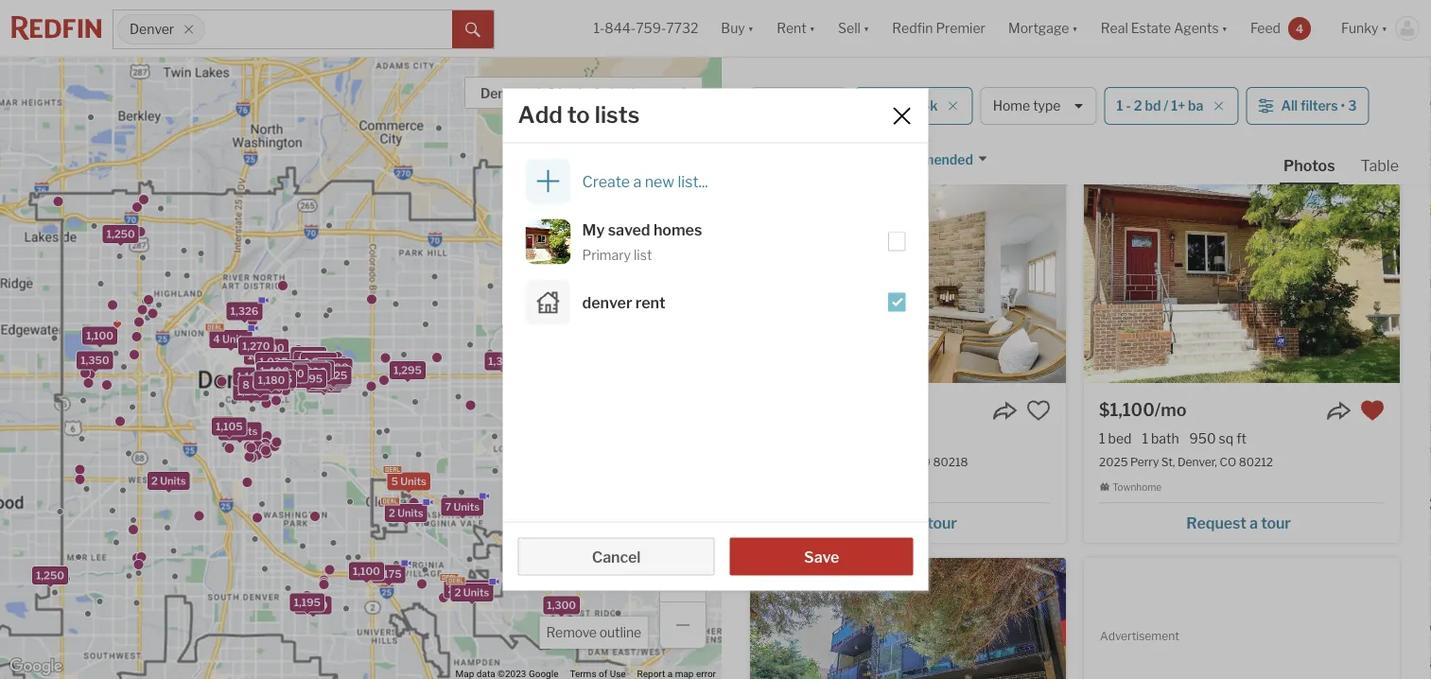Task type: describe. For each thing, give the bounding box(es) containing it.
redfin
[[893, 20, 934, 36]]

list
[[634, 247, 652, 263]]

1 vertical spatial 4 units
[[222, 425, 258, 438]]

photo of 2025 perry st image
[[526, 219, 571, 265]]

perry
[[1131, 455, 1160, 469]]

my saved homes primary list
[[583, 221, 703, 263]]

1,175
[[376, 568, 402, 581]]

remove up to $1.4k image
[[948, 100, 959, 112]]

outline
[[600, 625, 642, 641]]

save button
[[730, 538, 914, 576]]

1,155
[[281, 371, 307, 383]]

$1.4k
[[904, 98, 939, 114]]

primary
[[583, 247, 631, 263]]

up to $1.4k button
[[855, 87, 974, 125]]

1 up 321
[[1100, 19, 1106, 35]]

cancel
[[592, 548, 641, 567]]

denver rent
[[583, 293, 666, 312]]

request left the ba
[[1112, 104, 1172, 123]]

0 horizontal spatial 2 units
[[151, 475, 186, 487]]

all
[[1282, 98, 1299, 114]]

co for 1547 n emerson st, denver, co 80218
[[914, 455, 931, 469]]

1,163
[[237, 371, 264, 383]]

2 horizontal spatial 4
[[1297, 22, 1304, 35]]

455
[[1190, 19, 1216, 35]]

photos
[[1284, 156, 1336, 175]]

7732
[[667, 20, 699, 36]]

1,195
[[294, 597, 321, 609]]

sq for 950
[[1220, 431, 1234, 447]]

denver - 1-2 beds, 1+ baths, <$1.4k
[[481, 86, 696, 102]]

7 units
[[445, 501, 480, 514]]

$1,100
[[1100, 399, 1155, 420]]

apartments
[[827, 76, 947, 102]]

rent
[[984, 76, 1032, 102]]

2 favorite button checkbox from the left
[[1361, 398, 1386, 423]]

1,295 up 1,315
[[295, 350, 323, 363]]

1,180
[[258, 374, 285, 386]]

photos button
[[1281, 155, 1358, 185]]

ba
[[1189, 98, 1204, 114]]

80212
[[1240, 455, 1274, 469]]

1 horizontal spatial 4
[[222, 425, 229, 438]]

bed for 455
[[1109, 19, 1132, 35]]

lists
[[595, 101, 640, 129]]

950
[[1190, 431, 1217, 447]]

remove outline
[[547, 625, 642, 641]]

map
[[674, 522, 693, 533]]

denver rent checkbox
[[503, 280, 929, 325]]

(888) 244-6696
[[1255, 104, 1375, 123]]

advertisement
[[1101, 629, 1180, 643]]

bath for 455
[[1152, 19, 1180, 35]]

denver for denver - 1-2 beds, 1+ baths, <$1.4k
[[481, 86, 526, 102]]

denver - 1-2 beds, 1+ baths, <$1.4k button
[[465, 77, 703, 109]]

1547
[[766, 455, 793, 469]]

denver, down 950
[[1178, 455, 1218, 469]]

create a new list...
[[583, 172, 709, 190]]

1+ for beds,
[[595, 86, 609, 102]]

table button
[[1358, 155, 1404, 183]]

ft for 455 sq ft
[[1237, 19, 1247, 35]]

option group containing my saved homes
[[503, 219, 929, 325]]

feed
[[1251, 20, 1281, 36]]

1-844-759-7732 link
[[594, 20, 699, 36]]

2025
[[1100, 455, 1129, 469]]

23 units
[[448, 584, 490, 596]]

1 bath for 950 sq ft
[[1143, 431, 1180, 447]]

2 st, from the left
[[1162, 455, 1176, 469]]

—
[[856, 19, 868, 35]]

8 units
[[243, 379, 278, 392]]

cancel button
[[518, 538, 715, 576]]

photo of 1639 race st, denver, co 80206 image
[[751, 558, 1067, 680]]

18th for 736
[[799, 44, 823, 57]]

/mo
[[1155, 399, 1187, 420]]

a left remove up to $1.4k icon
[[916, 102, 925, 121]]

5
[[391, 476, 398, 488]]

18th for 321
[[1131, 44, 1155, 57]]

new
[[645, 172, 675, 190]]

denver, for 1547 n emerson st, denver, co 80218
[[872, 455, 912, 469]]

ave, for 736
[[826, 44, 848, 57]]

redfin premier button
[[881, 0, 998, 57]]

80203 for 321 e 18th ave, denver, co 80203
[[1244, 44, 1281, 57]]

<$1.4k
[[652, 86, 696, 102]]

remove denver image
[[183, 24, 194, 35]]

save
[[805, 548, 840, 567]]

my
[[583, 221, 605, 239]]

1 st, from the left
[[856, 455, 870, 469]]

/
[[1164, 98, 1169, 114]]

80203 for 736 e 18th ave, denver, co 80203
[[912, 44, 949, 57]]

up
[[867, 98, 885, 114]]

add to lists
[[518, 101, 640, 129]]

0 horizontal spatial 4
[[213, 333, 220, 346]]

photo of 1547 n emerson st, denver, co 80218 image
[[751, 150, 1067, 383]]

23
[[448, 584, 461, 596]]

736 e 18th ave, denver, co 80203
[[766, 44, 949, 57]]

844-
[[605, 20, 636, 36]]

1,295 down "1,290"
[[310, 378, 338, 390]]

1 horizontal spatial 2 units
[[389, 507, 424, 520]]

1 bath left —
[[809, 19, 846, 35]]

list...
[[678, 172, 709, 190]]

736
[[766, 44, 787, 57]]

townhome
[[1113, 482, 1162, 493]]

n
[[795, 455, 804, 469]]

1,105
[[216, 421, 243, 433]]

1+ for /
[[1172, 98, 1186, 114]]

1 - 2 bd / 1+ ba button
[[1105, 87, 1239, 125]]

bed up 736
[[775, 19, 798, 35]]

denver apartments for rent
[[751, 76, 1032, 102]]

My saved homes checkbox
[[503, 219, 929, 265]]

matches
[[860, 71, 898, 82]]

1547 n emerson st, denver, co 80218
[[766, 455, 969, 469]]

1 bed for 455 sq ft
[[1100, 19, 1132, 35]]

- for 1
[[1127, 98, 1132, 114]]

unit
[[841, 71, 858, 82]]

all filters • 3
[[1282, 98, 1358, 114]]

1,295 right "1,290"
[[394, 364, 422, 377]]

tour right /
[[1186, 104, 1216, 123]]

bed for 950
[[1109, 431, 1132, 447]]

8
[[243, 379, 250, 392]]

1 bed for 950 sq ft
[[1100, 431, 1132, 447]]

1,265 down "1,290"
[[311, 375, 339, 388]]

filters
[[1301, 98, 1339, 114]]

950 sq ft
[[1190, 431, 1247, 447]]

1 favorite button checkbox from the left
[[1027, 398, 1052, 423]]

1 bath for 455 sq ft
[[1143, 19, 1180, 35]]

bd
[[1146, 98, 1162, 114]]



Task type: vqa. For each thing, say whether or not it's contained in the screenshot.
80212
yes



Task type: locate. For each thing, give the bounding box(es) containing it.
co down 'redfin'
[[893, 44, 910, 57]]

ft left feed
[[1237, 19, 1247, 35]]

0 vertical spatial 4 units
[[213, 333, 248, 346]]

to for add
[[568, 101, 590, 129]]

favorite button image for first "favorite button" option from left
[[1027, 398, 1052, 423]]

a left the new at the left of the page
[[634, 172, 642, 190]]

0 vertical spatial 1-
[[594, 20, 605, 36]]

1
[[766, 19, 772, 35], [809, 19, 815, 35], [1100, 19, 1106, 35], [1143, 19, 1149, 35], [834, 71, 839, 82], [1117, 98, 1124, 114], [1100, 431, 1106, 447], [1143, 431, 1149, 447]]

co for 321 e 18th ave, denver, co 80203
[[1225, 44, 1241, 57]]

18th right 736
[[799, 44, 823, 57]]

3
[[1349, 98, 1358, 114]]

— sq ft
[[856, 19, 899, 35]]

sq right 950
[[1220, 431, 1234, 447]]

bath up 321 e 18th ave, denver, co 80203
[[1152, 19, 1180, 35]]

1 favorite button image from the left
[[1027, 398, 1052, 423]]

1 left "unit"
[[834, 71, 839, 82]]

80203
[[912, 44, 949, 57], [1244, 44, 1281, 57]]

1 horizontal spatial 1,100
[[353, 566, 380, 578]]

ave,
[[826, 44, 848, 57], [1157, 44, 1180, 57]]

bath for 950
[[1152, 431, 1180, 447]]

2 horizontal spatial denver
[[751, 76, 822, 102]]

- for denver
[[529, 86, 534, 102]]

2 ave, from the left
[[1157, 44, 1180, 57]]

1,295
[[295, 350, 323, 363], [394, 364, 422, 377], [320, 371, 348, 384], [310, 378, 338, 390]]

bed up 321
[[1109, 19, 1132, 35]]

0 horizontal spatial 1+
[[595, 86, 609, 102]]

homes
[[654, 221, 703, 239]]

sq for 455
[[1219, 19, 1234, 35]]

denver for denver apartments for rent
[[751, 76, 822, 102]]

0 horizontal spatial 80203
[[912, 44, 949, 57]]

ave, up /
[[1157, 44, 1180, 57]]

1,295 right 1,155
[[320, 371, 348, 384]]

1 horizontal spatial e
[[1122, 44, 1129, 57]]

1 vertical spatial 2 units
[[389, 507, 424, 520]]

type
[[1034, 98, 1061, 114]]

co
[[893, 44, 910, 57], [1225, 44, 1241, 57], [914, 455, 931, 469], [1220, 455, 1237, 469]]

add
[[518, 101, 563, 129]]

0 horizontal spatial to
[[568, 101, 590, 129]]

321 e 18th ave, denver, co 80203
[[1100, 44, 1281, 57]]

1- left 759-
[[594, 20, 605, 36]]

denver left beds,
[[481, 86, 526, 102]]

1- inside button
[[536, 86, 548, 102]]

1 horizontal spatial 18th
[[1131, 44, 1155, 57]]

1 inside button
[[1117, 98, 1124, 114]]

1+ right beds,
[[595, 86, 609, 102]]

request down the 2025 perry st, denver, co 80212
[[1187, 514, 1247, 532]]

4 units down 1,285
[[222, 425, 258, 438]]

1 unit matches
[[834, 71, 898, 82]]

1 bed up 321
[[1100, 19, 1132, 35]]

e right 321
[[1122, 44, 1129, 57]]

table
[[1362, 156, 1400, 175]]

all filters • 3 button
[[1247, 87, 1370, 125]]

to
[[888, 98, 901, 114], [568, 101, 590, 129]]

bath left —
[[818, 19, 846, 35]]

1 left bd
[[1117, 98, 1124, 114]]

create
[[583, 172, 630, 190]]

6696
[[1334, 104, 1375, 123]]

1 horizontal spatial favorite button checkbox
[[1361, 398, 1386, 423]]

0 horizontal spatial 1,100
[[86, 330, 114, 342]]

st,
[[856, 455, 870, 469], [1162, 455, 1176, 469]]

a right /
[[1175, 104, 1183, 123]]

1,326
[[231, 305, 259, 317]]

2 horizontal spatial 2 units
[[455, 587, 490, 599]]

1 horizontal spatial ave,
[[1157, 44, 1180, 57]]

e for 321
[[1122, 44, 1129, 57]]

to inside add to lists dialog
[[568, 101, 590, 129]]

remove
[[547, 625, 597, 641]]

ave, for 321
[[1157, 44, 1180, 57]]

to right add
[[568, 101, 590, 129]]

denver down 736
[[751, 76, 822, 102]]

ave, up "unit"
[[826, 44, 848, 57]]

1-
[[594, 20, 605, 36], [536, 86, 548, 102]]

-
[[529, 86, 534, 102], [1127, 98, 1132, 114]]

co down 950 sq ft
[[1220, 455, 1237, 469]]

favorite button image for second "favorite button" option from left
[[1361, 398, 1386, 423]]

2 favorite button image from the left
[[1361, 398, 1386, 423]]

emerson
[[806, 455, 854, 469]]

1 vertical spatial 1,100
[[353, 566, 380, 578]]

1 up the "perry"
[[1143, 431, 1149, 447]]

submit search image
[[466, 22, 481, 38]]

st, right emerson
[[856, 455, 870, 469]]

2 18th from the left
[[1131, 44, 1155, 57]]

244-
[[1298, 104, 1334, 123]]

baths,
[[611, 86, 650, 102]]

1 horizontal spatial 80203
[[1244, 44, 1281, 57]]

2 vertical spatial 4
[[222, 425, 229, 438]]

bath down /mo
[[1152, 431, 1180, 447]]

2 units
[[151, 475, 186, 487], [389, 507, 424, 520], [455, 587, 490, 599]]

for
[[951, 76, 980, 102]]

1 up 321 e 18th ave, denver, co 80203
[[1143, 19, 1149, 35]]

sq for —
[[872, 19, 886, 35]]

•
[[1342, 98, 1346, 114]]

remove outline button
[[540, 617, 648, 649]]

1 bed up 736
[[766, 19, 798, 35]]

create a new list... button
[[526, 159, 906, 204]]

1 horizontal spatial 1+
[[1172, 98, 1186, 114]]

photo of 2025 perry st, denver, co 80212 image
[[1085, 150, 1401, 383]]

1,125
[[266, 373, 293, 385]]

0 horizontal spatial st,
[[856, 455, 870, 469]]

18th right 321
[[1131, 44, 1155, 57]]

1,400
[[248, 350, 277, 362], [301, 364, 330, 376], [260, 365, 289, 377], [298, 366, 327, 378]]

- left beds,
[[529, 86, 534, 102]]

1,285
[[237, 385, 265, 398]]

2 vertical spatial 2 units
[[455, 587, 490, 599]]

1,395
[[294, 373, 323, 385]]

google image
[[5, 655, 67, 680]]

2 80203 from the left
[[1244, 44, 1281, 57]]

denver, for 736 e 18th ave, denver, co 80203
[[851, 44, 890, 57]]

tour
[[928, 102, 958, 121], [1186, 104, 1216, 123], [928, 514, 958, 532], [1262, 514, 1292, 532]]

0 horizontal spatial ave,
[[826, 44, 848, 57]]

denver
[[583, 293, 633, 312]]

map button
[[660, 493, 707, 540]]

1,290
[[320, 362, 349, 374]]

co for 736 e 18th ave, denver, co 80203
[[893, 44, 910, 57]]

denver inside button
[[481, 86, 526, 102]]

1 vertical spatial 4
[[213, 333, 220, 346]]

a inside button
[[634, 172, 642, 190]]

ft
[[889, 19, 899, 35], [1237, 19, 1247, 35], [1237, 431, 1247, 447]]

sq right —
[[872, 19, 886, 35]]

option group
[[503, 219, 929, 325]]

0 vertical spatial 4
[[1297, 22, 1304, 35]]

e right 736
[[790, 44, 797, 57]]

80203 down redfin premier
[[912, 44, 949, 57]]

1,350
[[81, 354, 109, 367], [298, 355, 327, 367], [294, 364, 323, 376]]

5 units
[[391, 476, 427, 488]]

1- left beds,
[[536, 86, 548, 102]]

recommended
[[878, 152, 974, 168]]

to right up
[[888, 98, 901, 114]]

1 e from the left
[[790, 44, 797, 57]]

e for 736
[[790, 44, 797, 57]]

0 horizontal spatial denver
[[130, 21, 174, 37]]

redfin premier
[[893, 20, 986, 36]]

co down 455 sq ft
[[1225, 44, 1241, 57]]

1 horizontal spatial denver
[[481, 86, 526, 102]]

tour down the 80212
[[1262, 514, 1292, 532]]

denver, left 80218 on the bottom right
[[872, 455, 912, 469]]

units
[[222, 333, 248, 346], [252, 379, 278, 392], [232, 425, 258, 438], [160, 475, 186, 487], [401, 476, 427, 488], [454, 501, 480, 514], [398, 507, 424, 520], [464, 584, 490, 596], [463, 587, 490, 599]]

2 e from the left
[[1122, 44, 1129, 57]]

- left bd
[[1127, 98, 1132, 114]]

home type
[[993, 98, 1061, 114]]

denver left remove denver image
[[130, 21, 174, 37]]

1 horizontal spatial st,
[[1162, 455, 1176, 469]]

ft right —
[[889, 19, 899, 35]]

1,150
[[277, 368, 304, 380]]

1,270
[[242, 340, 270, 353]]

1 horizontal spatial -
[[1127, 98, 1132, 114]]

0 horizontal spatial 1-
[[536, 86, 548, 102]]

tour down 'for'
[[928, 102, 958, 121]]

st, right the "perry"
[[1162, 455, 1176, 469]]

1+
[[595, 86, 609, 102], [1172, 98, 1186, 114]]

1 up 2025
[[1100, 431, 1106, 447]]

1,035
[[259, 356, 288, 368]]

80203 down feed
[[1244, 44, 1281, 57]]

ft up the 80212
[[1237, 431, 1247, 447]]

1 horizontal spatial to
[[888, 98, 901, 114]]

request down the apartments
[[853, 102, 913, 121]]

add to lists dialog
[[503, 88, 929, 591]]

denver, for 321 e 18th ave, denver, co 80203
[[1183, 44, 1222, 57]]

a down 1547 n emerson st, denver, co 80218
[[916, 514, 925, 532]]

map region
[[0, 10, 855, 680]]

1 bath
[[809, 19, 846, 35], [1143, 19, 1180, 35], [1143, 431, 1180, 447]]

rent
[[636, 293, 666, 312]]

1-844-759-7732
[[594, 20, 699, 36]]

beds,
[[558, 86, 592, 102]]

co left 80218 on the bottom right
[[914, 455, 931, 469]]

0 horizontal spatial 18th
[[799, 44, 823, 57]]

1 bath up the "perry"
[[1143, 431, 1180, 447]]

0 horizontal spatial favorite button checkbox
[[1027, 398, 1052, 423]]

2025 perry st, denver, co 80212
[[1100, 455, 1274, 469]]

ft for — sq ft
[[889, 19, 899, 35]]

1 bed up 2025
[[1100, 431, 1132, 447]]

4 units down 1,326 on the left of the page
[[213, 333, 248, 346]]

1,300
[[256, 342, 285, 354], [489, 355, 518, 368], [547, 599, 576, 612], [299, 599, 328, 612]]

add to lists element
[[518, 101, 867, 129]]

home
[[993, 98, 1031, 114]]

denver for denver
[[130, 21, 174, 37]]

759-
[[636, 20, 667, 36]]

to for up
[[888, 98, 901, 114]]

premier
[[936, 20, 986, 36]]

1 vertical spatial 1-
[[536, 86, 548, 102]]

favorite button checkbox
[[1027, 398, 1052, 423], [1361, 398, 1386, 423]]

to inside up to $1.4k button
[[888, 98, 901, 114]]

denver
[[130, 21, 174, 37], [751, 76, 822, 102], [481, 86, 526, 102]]

1 up 736
[[766, 19, 772, 35]]

home type button
[[981, 87, 1098, 125]]

1 horizontal spatial favorite button image
[[1361, 398, 1386, 423]]

321
[[1100, 44, 1119, 57]]

0 vertical spatial 1,100
[[86, 330, 114, 342]]

(888)
[[1255, 104, 1295, 123]]

tour down 80218 on the bottom right
[[928, 514, 958, 532]]

denver, down — sq ft on the right of the page
[[851, 44, 890, 57]]

1 80203 from the left
[[912, 44, 949, 57]]

1 18th from the left
[[799, 44, 823, 57]]

denver, down 455
[[1183, 44, 1222, 57]]

1,315
[[281, 364, 307, 376]]

1 ave, from the left
[[826, 44, 848, 57]]

1,325
[[320, 370, 348, 382]]

0 vertical spatial 2 units
[[151, 475, 186, 487]]

e
[[790, 44, 797, 57], [1122, 44, 1129, 57]]

0 horizontal spatial e
[[790, 44, 797, 57]]

0 horizontal spatial -
[[529, 86, 534, 102]]

455 sq ft
[[1190, 19, 1247, 35]]

request down 1547 n emerson st, denver, co 80218
[[853, 514, 913, 532]]

1 horizontal spatial 1-
[[594, 20, 605, 36]]

ft for 950 sq ft
[[1237, 431, 1247, 447]]

0 horizontal spatial favorite button image
[[1027, 398, 1052, 423]]

sq right 455
[[1219, 19, 1234, 35]]

1 bath up 321 e 18th ave, denver, co 80203
[[1143, 19, 1180, 35]]

bed up 2025
[[1109, 431, 1132, 447]]

favorite button image
[[1027, 398, 1052, 423], [1361, 398, 1386, 423]]

1+ right /
[[1172, 98, 1186, 114]]

(888) 244-6696 link
[[1236, 96, 1386, 128]]

7
[[445, 501, 452, 514]]

1 - 2 bd / 1+ ba
[[1117, 98, 1204, 114]]

remove 1 - 2 bd / 1+ ba image
[[1214, 100, 1225, 112]]

1,265 right 1,155
[[318, 373, 346, 386]]

1 left —
[[809, 19, 815, 35]]

a down the 80212
[[1250, 514, 1259, 532]]

1,100
[[86, 330, 114, 342], [353, 566, 380, 578]]



